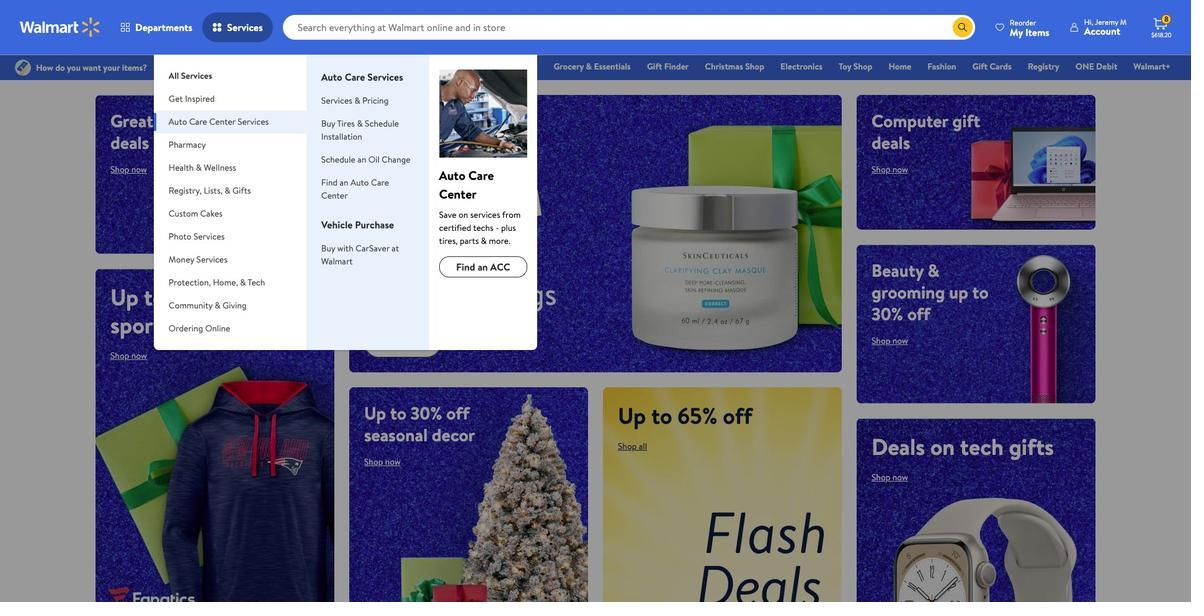 Task type: locate. For each thing, give the bounding box(es) containing it.
0 horizontal spatial center
[[209, 115, 236, 128]]

0 vertical spatial on
[[459, 209, 468, 221]]

center inside auto care center save on services from certified techs - plus tires, parts & more.
[[439, 186, 477, 202]]

ordering online button
[[154, 317, 307, 340]]

1 horizontal spatial center
[[321, 189, 348, 202]]

off inside up to 25% off sports-fan gear
[[215, 282, 245, 313]]

up
[[111, 282, 139, 313], [618, 400, 646, 431], [364, 401, 386, 425]]

deals for up
[[111, 130, 149, 155]]

community & giving
[[169, 299, 247, 312]]

care down oil
[[371, 176, 389, 189]]

now for up to 30% off seasonal decor
[[385, 455, 401, 468]]

find inside find an auto care center
[[321, 176, 338, 189]]

electronics link
[[775, 60, 829, 73]]

center down get inspired dropdown button
[[209, 115, 236, 128]]

toy shop
[[839, 60, 873, 73]]

shop for up to 30% off seasonal decor
[[364, 455, 383, 468]]

deals for beauty
[[872, 130, 911, 155]]

0 horizontal spatial deals
[[517, 60, 538, 73]]

online
[[205, 322, 230, 335]]

off inside "up to 30% off seasonal decor"
[[447, 401, 470, 425]]

buy left tires
[[321, 117, 336, 130]]

vehicle purchase
[[321, 218, 394, 232]]

& left tech at the left of the page
[[240, 276, 246, 289]]

get inspired
[[169, 92, 215, 105]]

30%
[[872, 301, 904, 326], [411, 401, 443, 425]]

schedule an oil change link
[[321, 153, 411, 166]]

buy up walmart at the top
[[321, 242, 336, 255]]

auto
[[321, 70, 343, 84], [169, 115, 187, 128], [439, 167, 466, 184], [351, 176, 369, 189]]

shop now for up to 30% off seasonal decor
[[364, 455, 401, 468]]

auto inside auto care center save on services from certified techs - plus tires, parts & more.
[[439, 167, 466, 184]]

0 horizontal spatial up
[[111, 282, 139, 313]]

to inside "up to 30% off seasonal decor"
[[390, 401, 407, 425]]

reorder
[[1011, 17, 1037, 28]]

services up tires
[[321, 94, 353, 107]]

services down the cakes
[[194, 230, 225, 243]]

gift inside gift finder link
[[647, 60, 663, 73]]

shop
[[746, 60, 765, 73], [854, 60, 873, 73], [111, 163, 129, 176], [872, 163, 891, 176], [872, 334, 891, 347], [379, 335, 404, 350], [111, 350, 129, 362], [618, 440, 637, 452], [364, 455, 383, 468], [872, 471, 891, 483]]

m
[[1121, 17, 1127, 27]]

& left up
[[928, 258, 940, 282]]

plus
[[501, 222, 516, 234]]

1 deals from the left
[[111, 130, 149, 155]]

buy for buy with carsaver at walmart
[[321, 242, 336, 255]]

cards
[[990, 60, 1012, 73]]

0 vertical spatial schedule
[[365, 117, 399, 130]]

shop now for great home deals
[[111, 163, 147, 176]]

0 vertical spatial buy
[[321, 117, 336, 130]]

25%
[[170, 282, 210, 313]]

pharmacy
[[169, 138, 206, 151]]

buy inside buy tires & schedule installation
[[321, 117, 336, 130]]

an down schedule an oil change
[[340, 176, 349, 189]]

services up "all services" link
[[227, 20, 263, 34]]

find for find an auto care center
[[321, 176, 338, 189]]

fashion
[[928, 60, 957, 73]]

1 horizontal spatial on
[[931, 431, 955, 462]]

care down inspired
[[189, 115, 207, 128]]

registry, lists, & gifts button
[[154, 179, 307, 202]]

off for up to 25% off sports-fan gear
[[215, 282, 245, 313]]

gift
[[953, 109, 981, 133]]

off for up to 30% off seasonal decor
[[447, 401, 470, 425]]

0 horizontal spatial on
[[459, 209, 468, 221]]

deals for deals
[[517, 60, 538, 73]]

buy
[[321, 117, 336, 130], [321, 242, 336, 255]]

services & pricing link
[[321, 94, 389, 107]]

0 horizontal spatial deals
[[111, 130, 149, 155]]

an left acc
[[478, 260, 488, 274]]

toy shop link
[[834, 60, 879, 73]]

techs
[[473, 222, 494, 234]]

an for acc
[[478, 260, 488, 274]]

essentials
[[594, 60, 631, 73]]

up for up to 25% off sports-fan gear
[[111, 282, 139, 313]]

0 horizontal spatial all
[[169, 70, 179, 82]]

1 vertical spatial an
[[340, 176, 349, 189]]

0 vertical spatial an
[[358, 153, 367, 166]]

1 horizontal spatial find
[[456, 260, 476, 274]]

off for up to 65% off
[[723, 400, 753, 431]]

0 horizontal spatial find
[[321, 176, 338, 189]]

care up the services
[[469, 167, 494, 184]]

jeremy
[[1096, 17, 1119, 27]]

1 horizontal spatial all
[[364, 273, 399, 315]]

search icon image
[[958, 22, 968, 32]]

center up vehicle
[[321, 189, 348, 202]]

schedule down installation
[[321, 153, 356, 166]]

deals link
[[512, 60, 543, 73]]

1 horizontal spatial an
[[358, 153, 367, 166]]

1 vertical spatial 30%
[[411, 401, 443, 425]]

carsaver
[[356, 242, 390, 255]]

0 vertical spatial all
[[169, 70, 179, 82]]

& left pricing
[[355, 94, 361, 107]]

services button
[[202, 12, 273, 42]]

& right tires
[[357, 117, 363, 130]]

auto care center services
[[169, 115, 269, 128]]

1 vertical spatial buy
[[321, 242, 336, 255]]

christmas
[[705, 60, 744, 73]]

2 horizontal spatial center
[[439, 186, 477, 202]]

2 buy from the top
[[321, 242, 336, 255]]

schedule
[[365, 117, 399, 130], [321, 153, 356, 166]]

gift left 'finder'
[[647, 60, 663, 73]]

2 horizontal spatial up
[[618, 400, 646, 431]]

2 gift from the left
[[973, 60, 988, 73]]

shop now link for all new savings
[[364, 328, 442, 357]]

registry,
[[169, 184, 202, 197]]

auto down schedule an oil change
[[351, 176, 369, 189]]

cakes
[[200, 207, 223, 220]]

registry, lists, & gifts
[[169, 184, 251, 197]]

1 vertical spatial find
[[456, 260, 476, 274]]

0 vertical spatial 30%
[[872, 301, 904, 326]]

now for great home deals
[[131, 163, 147, 176]]

2 horizontal spatial an
[[478, 260, 488, 274]]

1 vertical spatial all
[[364, 273, 399, 315]]

auto up services & pricing
[[321, 70, 343, 84]]

to left 25% in the left of the page
[[144, 282, 165, 313]]

shop for deals on tech gifts
[[872, 471, 891, 483]]

gift left cards on the right of the page
[[973, 60, 988, 73]]

1 horizontal spatial deals
[[872, 130, 911, 155]]

auto down get in the left of the page
[[169, 115, 187, 128]]

to left decor
[[390, 401, 407, 425]]

great
[[111, 109, 153, 133]]

1 vertical spatial schedule
[[321, 153, 356, 166]]

on up the certified
[[459, 209, 468, 221]]

1 buy from the top
[[321, 117, 336, 130]]

buy inside buy with carsaver at walmart
[[321, 242, 336, 255]]

1 horizontal spatial 30%
[[872, 301, 904, 326]]

gift inside gift cards 'link'
[[973, 60, 988, 73]]

1 vertical spatial deals
[[872, 431, 926, 462]]

& right the health
[[196, 161, 202, 174]]

shop for up to 25% off sports-fan gear
[[111, 350, 129, 362]]

all for all new savings
[[364, 273, 399, 315]]

up to 30% off seasonal decor
[[364, 401, 475, 447]]

hi,
[[1085, 17, 1094, 27]]

buy with carsaver at walmart
[[321, 242, 399, 268]]

fashion link
[[923, 60, 963, 73]]

Walmart Site-Wide search field
[[283, 15, 976, 40]]

care inside dropdown button
[[189, 115, 207, 128]]

now
[[131, 163, 147, 176], [893, 163, 909, 176], [893, 334, 909, 347], [407, 335, 427, 350], [131, 350, 147, 362], [385, 455, 401, 468], [893, 471, 909, 483]]

protection, home, & tech button
[[154, 271, 307, 294]]

0 vertical spatial deals
[[517, 60, 538, 73]]

30% inside beauty & grooming up to 30% off
[[872, 301, 904, 326]]

schedule down pricing
[[365, 117, 399, 130]]

up inside "up to 30% off seasonal decor"
[[364, 401, 386, 425]]

up inside up to 25% off sports-fan gear
[[111, 282, 139, 313]]

find an auto care center
[[321, 176, 389, 202]]

2 vertical spatial an
[[478, 260, 488, 274]]

now for deals on tech gifts
[[893, 471, 909, 483]]

1 horizontal spatial gift
[[973, 60, 988, 73]]

more.
[[489, 235, 511, 247]]

find up vehicle
[[321, 176, 338, 189]]

gift for gift cards
[[973, 60, 988, 73]]

2 deals from the left
[[872, 130, 911, 155]]

0 horizontal spatial schedule
[[321, 153, 356, 166]]

1 horizontal spatial up
[[364, 401, 386, 425]]

items
[[1026, 25, 1050, 39]]

& down techs
[[481, 235, 487, 247]]

an inside find an auto care center
[[340, 176, 349, 189]]

beauty & grooming up to 30% off
[[872, 258, 989, 326]]

care up services & pricing
[[345, 70, 365, 84]]

now for beauty & grooming up to 30% off
[[893, 334, 909, 347]]

shop now link for beauty & grooming up to 30% off
[[872, 334, 909, 347]]

computer gift deals
[[872, 109, 981, 155]]

auto for auto care center services
[[169, 115, 187, 128]]

65%
[[678, 400, 718, 431]]

0 horizontal spatial gift
[[647, 60, 663, 73]]

certified
[[439, 222, 472, 234]]

auto inside dropdown button
[[169, 115, 187, 128]]

to right up
[[973, 280, 989, 304]]

tires
[[337, 117, 355, 130]]

sports-
[[111, 310, 179, 341]]

giving
[[223, 299, 247, 312]]

8
[[1165, 14, 1169, 24]]

community & giving button
[[154, 294, 307, 317]]

up to 25% off sports-fan gear
[[111, 282, 260, 341]]

all up get in the left of the page
[[169, 70, 179, 82]]

shop now link
[[111, 163, 147, 176], [872, 163, 909, 176], [364, 328, 442, 357], [872, 334, 909, 347], [111, 350, 147, 362], [364, 455, 401, 468], [872, 471, 909, 483]]

finder
[[665, 60, 689, 73]]

departments
[[135, 20, 193, 34]]

0 horizontal spatial 30%
[[411, 401, 443, 425]]

care inside auto care center save on services from certified techs - plus tires, parts & more.
[[469, 167, 494, 184]]

center inside dropdown button
[[209, 115, 236, 128]]

auto inside find an auto care center
[[351, 176, 369, 189]]

auto up save
[[439, 167, 466, 184]]

new
[[406, 273, 458, 315]]

home
[[158, 109, 200, 133]]

now for computer gift deals
[[893, 163, 909, 176]]

1 vertical spatial on
[[931, 431, 955, 462]]

auto care center save on services from certified techs - plus tires, parts & more.
[[439, 167, 521, 247]]

to inside up to 25% off sports-fan gear
[[144, 282, 165, 313]]

& right grocery
[[586, 60, 592, 73]]

deals inside great home deals
[[111, 130, 149, 155]]

an left oil
[[358, 153, 367, 166]]

to
[[973, 280, 989, 304], [144, 282, 165, 313], [652, 400, 673, 431], [390, 401, 407, 425]]

1 horizontal spatial schedule
[[365, 117, 399, 130]]

find for find an acc
[[456, 260, 476, 274]]

money services button
[[154, 248, 307, 271]]

custom cakes
[[169, 207, 223, 220]]

on inside auto care center save on services from certified techs - plus tires, parts & more.
[[459, 209, 468, 221]]

0 horizontal spatial an
[[340, 176, 349, 189]]

center for auto care center services
[[209, 115, 236, 128]]

shop now link for up to 30% off seasonal decor
[[364, 455, 401, 468]]

center inside find an auto care center
[[321, 189, 348, 202]]

0 vertical spatial find
[[321, 176, 338, 189]]

custom
[[169, 207, 198, 220]]

auto care center services button
[[154, 111, 307, 133]]

health
[[169, 161, 194, 174]]

center up save
[[439, 186, 477, 202]]

health & wellness
[[169, 161, 236, 174]]

deals inside computer gift deals
[[872, 130, 911, 155]]

center
[[209, 115, 236, 128], [439, 186, 477, 202], [321, 189, 348, 202]]

on left tech on the right bottom of the page
[[931, 431, 955, 462]]

shop now for all new savings
[[379, 335, 427, 350]]

all down buy with carsaver at walmart link at the left top of the page
[[364, 273, 399, 315]]

1 gift from the left
[[647, 60, 663, 73]]

services up protection, home, & tech
[[196, 253, 228, 266]]

1 horizontal spatial deals
[[872, 431, 926, 462]]

to left 65%
[[652, 400, 673, 431]]

find down parts
[[456, 260, 476, 274]]



Task type: describe. For each thing, give the bounding box(es) containing it.
shop for all new savings
[[379, 335, 404, 350]]

toy
[[839, 60, 852, 73]]

custom cakes button
[[154, 202, 307, 225]]

services up pricing
[[368, 70, 403, 84]]

deals on tech gifts
[[872, 431, 1055, 462]]

auto care center services image
[[439, 70, 528, 158]]

pharmacy button
[[154, 133, 307, 156]]

health & wellness button
[[154, 156, 307, 179]]

all for all services
[[169, 70, 179, 82]]

to for up to 65% off
[[652, 400, 673, 431]]

shop now link for deals on tech gifts
[[872, 471, 909, 483]]

departments button
[[111, 12, 202, 42]]

services up inspired
[[181, 70, 212, 82]]

an for oil
[[358, 153, 367, 166]]

& left "gifts"
[[225, 184, 231, 197]]

savings
[[465, 273, 557, 315]]

shop for computer gift deals
[[872, 163, 891, 176]]

shop for great home deals
[[111, 163, 129, 176]]

$618.20
[[1152, 30, 1172, 39]]

decor
[[432, 423, 475, 447]]

oil
[[369, 153, 380, 166]]

money services
[[169, 253, 228, 266]]

care for auto care services
[[345, 70, 365, 84]]

gift finder
[[647, 60, 689, 73]]

schedule inside buy tires & schedule installation
[[365, 117, 399, 130]]

buy tires & schedule installation
[[321, 117, 399, 143]]

lists,
[[204, 184, 223, 197]]

wellness
[[204, 161, 236, 174]]

off inside beauty & grooming up to 30% off
[[908, 301, 931, 326]]

installation
[[321, 130, 362, 143]]

& inside auto care center save on services from certified techs - plus tires, parts & more.
[[481, 235, 487, 247]]

pricing
[[363, 94, 389, 107]]

services down get inspired dropdown button
[[238, 115, 269, 128]]

find an acc link
[[439, 256, 528, 277]]

tech
[[961, 431, 1004, 462]]

christmas shop link
[[700, 60, 770, 73]]

to for up to 25% off sports-fan gear
[[144, 282, 165, 313]]

buy tires & schedule installation link
[[321, 117, 399, 143]]

home link
[[884, 60, 918, 73]]

inspired
[[185, 92, 215, 105]]

walmart+ link
[[1129, 60, 1177, 73]]

computer
[[872, 109, 949, 133]]

acc
[[491, 260, 511, 274]]

now for all new savings
[[407, 335, 427, 350]]

get inspired button
[[154, 88, 307, 111]]

care for auto care center services
[[189, 115, 207, 128]]

home
[[889, 60, 912, 73]]

now for up to 25% off sports-fan gear
[[131, 350, 147, 362]]

gift for gift finder
[[647, 60, 663, 73]]

shop all link
[[618, 440, 648, 452]]

shop now for deals on tech gifts
[[872, 471, 909, 483]]

find an auto care center link
[[321, 176, 389, 202]]

shop now for up to 25% off sports-fan gear
[[111, 350, 147, 362]]

care inside find an auto care center
[[371, 176, 389, 189]]

account
[[1085, 24, 1121, 38]]

care for auto care center save on services from certified techs - plus tires, parts & more.
[[469, 167, 494, 184]]

gift cards
[[973, 60, 1012, 73]]

walmart image
[[20, 17, 101, 37]]

christmas shop
[[705, 60, 765, 73]]

shop now link for great home deals
[[111, 163, 147, 176]]

from
[[503, 209, 521, 221]]

change
[[382, 153, 411, 166]]

money
[[169, 253, 194, 266]]

one debit link
[[1071, 60, 1124, 73]]

services & pricing
[[321, 94, 389, 107]]

gifts
[[233, 184, 251, 197]]

grocery & essentials link
[[548, 60, 637, 73]]

protection,
[[169, 276, 211, 289]]

vehicle
[[321, 218, 353, 232]]

center for auto care center save on services from certified techs - plus tires, parts & more.
[[439, 186, 477, 202]]

auto for auto care center save on services from certified techs - plus tires, parts & more.
[[439, 167, 466, 184]]

shop for beauty & grooming up to 30% off
[[872, 334, 891, 347]]

community
[[169, 299, 213, 312]]

Search search field
[[283, 15, 976, 40]]

protection, home, & tech
[[169, 276, 265, 289]]

up for up to 30% off seasonal decor
[[364, 401, 386, 425]]

walmart+
[[1134, 60, 1171, 73]]

gifts
[[1010, 431, 1055, 462]]

to inside beauty & grooming up to 30% off
[[973, 280, 989, 304]]

gift cards link
[[968, 60, 1018, 73]]

home,
[[213, 276, 238, 289]]

photo services button
[[154, 225, 307, 248]]

tires,
[[439, 235, 458, 247]]

grooming
[[872, 280, 946, 304]]

shop all
[[618, 440, 648, 452]]

my
[[1011, 25, 1024, 39]]

shop for up to 65% off
[[618, 440, 637, 452]]

all services
[[169, 70, 212, 82]]

photo services
[[169, 230, 225, 243]]

deals for deals on tech gifts
[[872, 431, 926, 462]]

& inside buy tires & schedule installation
[[357, 117, 363, 130]]

ordering
[[169, 322, 203, 335]]

8 $618.20
[[1152, 14, 1172, 39]]

-
[[496, 222, 499, 234]]

& left giving
[[215, 299, 221, 312]]

all
[[639, 440, 648, 452]]

shop now for computer gift deals
[[872, 163, 909, 176]]

fan
[[179, 310, 211, 341]]

to for up to 30% off seasonal decor
[[390, 401, 407, 425]]

all new savings
[[364, 273, 557, 315]]

tech
[[248, 276, 265, 289]]

shop now link for up to 25% off sports-fan gear
[[111, 350, 147, 362]]

grocery & essentials
[[554, 60, 631, 73]]

find an acc
[[456, 260, 511, 274]]

save
[[439, 209, 457, 221]]

great home deals
[[111, 109, 200, 155]]

shop now for beauty & grooming up to 30% off
[[872, 334, 909, 347]]

purchase
[[355, 218, 394, 232]]

ordering online
[[169, 322, 230, 335]]

& inside beauty & grooming up to 30% off
[[928, 258, 940, 282]]

seasonal
[[364, 423, 428, 447]]

shop now link for computer gift deals
[[872, 163, 909, 176]]

buy for buy tires & schedule installation
[[321, 117, 336, 130]]

up
[[950, 280, 969, 304]]

30% inside "up to 30% off seasonal decor"
[[411, 401, 443, 425]]

an for auto
[[340, 176, 349, 189]]

grocery
[[554, 60, 584, 73]]

electronics
[[781, 60, 823, 73]]

up for up to 65% off
[[618, 400, 646, 431]]

auto for auto care services
[[321, 70, 343, 84]]

photo
[[169, 230, 192, 243]]



Task type: vqa. For each thing, say whether or not it's contained in the screenshot.
Grocery & Essentials
yes



